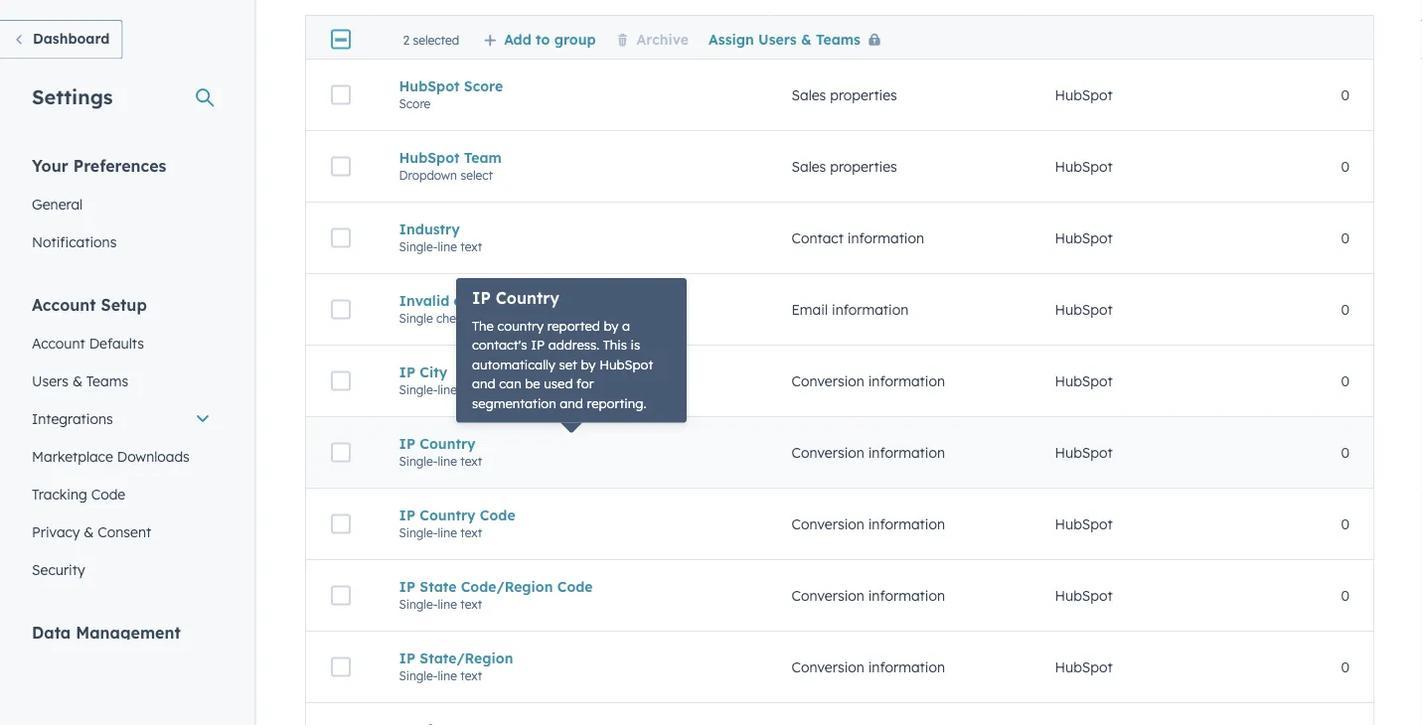 Task type: locate. For each thing, give the bounding box(es) containing it.
and
[[472, 376, 496, 392], [560, 395, 584, 412]]

3 0 from the top
[[1342, 229, 1350, 247]]

2 account from the top
[[32, 335, 85, 352]]

7 0 from the top
[[1342, 516, 1350, 533]]

notifications
[[32, 233, 117, 251]]

0 horizontal spatial and
[[472, 376, 496, 392]]

0 for ip state code/region code
[[1342, 587, 1350, 605]]

conversion information for ip country
[[792, 444, 945, 462]]

a
[[622, 318, 630, 334]]

1 vertical spatial account
[[32, 335, 85, 352]]

ip inside ip state/region single-line text
[[399, 650, 416, 667]]

4 conversion from the top
[[792, 587, 865, 605]]

ip state code/region code single-line text
[[399, 578, 593, 612]]

2 text from the top
[[461, 383, 482, 397]]

code up code/region
[[480, 507, 516, 524]]

1 vertical spatial code
[[480, 507, 516, 524]]

0 horizontal spatial code
[[91, 486, 125, 503]]

text inside the "ip city single-line text"
[[461, 383, 482, 397]]

country inside ip country single-line text
[[420, 435, 476, 453]]

general link
[[20, 185, 223, 223]]

ip inside the "ip city single-line text"
[[399, 364, 416, 381]]

text
[[461, 239, 482, 254], [461, 383, 482, 397], [461, 454, 482, 469], [461, 526, 482, 541], [461, 597, 482, 612], [461, 669, 482, 684]]

6 single- from the top
[[399, 669, 438, 684]]

0 horizontal spatial users
[[32, 372, 69, 390]]

line down state/region
[[438, 669, 457, 684]]

1 horizontal spatial code
[[480, 507, 516, 524]]

1 account from the top
[[32, 295, 96, 315]]

1 horizontal spatial by
[[604, 318, 619, 334]]

conversion information for ip city
[[792, 373, 945, 390]]

ip country code button
[[399, 507, 744, 524]]

properties for score
[[830, 86, 898, 104]]

sales properties down assign users & teams button
[[792, 86, 898, 104]]

ip state/region button
[[399, 650, 744, 667]]

ip left state on the left bottom
[[399, 578, 416, 596]]

5 0 from the top
[[1342, 373, 1350, 390]]

sales down assign users & teams button
[[792, 86, 826, 104]]

for
[[577, 376, 594, 392]]

country down the "ip city single-line text" on the bottom of page
[[420, 435, 476, 453]]

reported
[[548, 318, 600, 334]]

0 horizontal spatial teams
[[86, 372, 128, 390]]

text down state/region
[[461, 669, 482, 684]]

1 sales properties from the top
[[792, 86, 898, 104]]

line down city
[[438, 383, 457, 397]]

users & teams
[[32, 372, 128, 390]]

1 properties from the top
[[830, 86, 898, 104]]

properties
[[830, 86, 898, 104], [830, 158, 898, 175]]

text down code/region
[[461, 597, 482, 612]]

1 horizontal spatial &
[[84, 523, 94, 541]]

1 vertical spatial teams
[[86, 372, 128, 390]]

& for consent
[[84, 523, 94, 541]]

code right code/region
[[557, 578, 593, 596]]

ip up checkbox
[[472, 288, 491, 308]]

0 for hubspot team
[[1342, 158, 1350, 175]]

information for invalid email address
[[832, 301, 909, 318]]

single- inside ip state/region single-line text
[[399, 669, 438, 684]]

0 horizontal spatial &
[[72, 372, 82, 390]]

add to group
[[504, 30, 596, 47]]

single- down state on the left bottom
[[399, 597, 438, 612]]

2 conversion information from the top
[[792, 444, 945, 462]]

line up 'ip country code single-line text'
[[438, 454, 457, 469]]

1 vertical spatial sales properties
[[792, 158, 898, 175]]

properties for team
[[830, 158, 898, 175]]

invalid email address button
[[399, 292, 744, 309]]

3 text from the top
[[461, 454, 482, 469]]

account defaults
[[32, 335, 144, 352]]

hubspot for hubspot team
[[1055, 158, 1113, 175]]

conversion information
[[792, 373, 945, 390], [792, 444, 945, 462], [792, 516, 945, 533], [792, 587, 945, 605], [792, 659, 945, 676]]

account defaults link
[[20, 325, 223, 362]]

information for ip country
[[869, 444, 945, 462]]

conversion for ip city
[[792, 373, 865, 390]]

2 0 from the top
[[1342, 158, 1350, 175]]

information
[[848, 229, 925, 247], [832, 301, 909, 318], [869, 373, 945, 390], [869, 444, 945, 462], [869, 516, 945, 533], [869, 587, 945, 605], [869, 659, 945, 676]]

2 vertical spatial country
[[420, 507, 476, 524]]

text inside industry single-line text
[[461, 239, 482, 254]]

0 vertical spatial score
[[464, 77, 503, 95]]

5 text from the top
[[461, 597, 482, 612]]

properties up contact information
[[830, 158, 898, 175]]

line down state on the left bottom
[[438, 597, 457, 612]]

5 single- from the top
[[399, 597, 438, 612]]

state/region
[[420, 650, 513, 667]]

ip city button
[[399, 364, 744, 381]]

the
[[472, 318, 494, 334]]

information for ip country code
[[869, 516, 945, 533]]

line down industry
[[438, 239, 457, 254]]

& right privacy
[[84, 523, 94, 541]]

ip down ip country single-line text
[[399, 507, 416, 524]]

by up for at the bottom of page
[[581, 356, 596, 373]]

1 sales from the top
[[792, 86, 826, 104]]

2 sales from the top
[[792, 158, 826, 175]]

add
[[504, 30, 532, 47]]

2 properties from the top
[[830, 158, 898, 175]]

2 sales properties from the top
[[792, 158, 898, 175]]

1 horizontal spatial and
[[560, 395, 584, 412]]

2 vertical spatial &
[[84, 523, 94, 541]]

privacy & consent link
[[20, 514, 223, 551]]

your preferences
[[32, 156, 166, 175]]

1 vertical spatial users
[[32, 372, 69, 390]]

industry single-line text
[[399, 220, 482, 254]]

properties down assign users & teams button
[[830, 86, 898, 104]]

single- inside 'ip country code single-line text'
[[399, 526, 438, 541]]

single- inside industry single-line text
[[399, 239, 438, 254]]

4 text from the top
[[461, 526, 482, 541]]

2 horizontal spatial code
[[557, 578, 593, 596]]

checkbox
[[437, 311, 490, 326]]

0 for ip state/region
[[1342, 659, 1350, 676]]

single- up state on the left bottom
[[399, 526, 438, 541]]

account
[[32, 295, 96, 315], [32, 335, 85, 352]]

downloads
[[117, 448, 190, 465]]

0 vertical spatial sales properties
[[792, 86, 898, 104]]

ip for ip country
[[399, 435, 416, 453]]

ip inside 'ip country code single-line text'
[[399, 507, 416, 524]]

code/region
[[461, 578, 553, 596]]

segmentation
[[472, 395, 556, 412]]

teams inside 'account setup' element
[[86, 372, 128, 390]]

5 conversion from the top
[[792, 659, 865, 676]]

& right assign
[[801, 30, 812, 47]]

score up team
[[464, 77, 503, 95]]

single- inside ip country single-line text
[[399, 454, 438, 469]]

account up users & teams
[[32, 335, 85, 352]]

account up account defaults
[[32, 295, 96, 315]]

single- up 'ip country code single-line text'
[[399, 454, 438, 469]]

1 conversion from the top
[[792, 373, 865, 390]]

single-
[[399, 239, 438, 254], [399, 383, 438, 397], [399, 454, 438, 469], [399, 526, 438, 541], [399, 597, 438, 612], [399, 669, 438, 684]]

line inside ip country single-line text
[[438, 454, 457, 469]]

account setup
[[32, 295, 147, 315]]

1 vertical spatial properties
[[830, 158, 898, 175]]

1 vertical spatial country
[[420, 435, 476, 453]]

6 text from the top
[[461, 669, 482, 684]]

by left a
[[604, 318, 619, 334]]

single- down state/region
[[399, 669, 438, 684]]

your preferences element
[[20, 155, 223, 261]]

contact information
[[792, 229, 925, 247]]

0 vertical spatial teams
[[816, 30, 861, 47]]

text up 'ip country code single-line text'
[[461, 454, 482, 469]]

ip country the country reported by a contact's ip address. this is automatically set by hubspot and can be used for segmentation and reporting.
[[472, 288, 653, 412]]

0 for industry
[[1342, 229, 1350, 247]]

0 for ip country
[[1342, 444, 1350, 462]]

0 vertical spatial account
[[32, 295, 96, 315]]

ip
[[472, 288, 491, 308], [531, 337, 545, 353], [399, 364, 416, 381], [399, 435, 416, 453], [399, 507, 416, 524], [399, 578, 416, 596], [399, 650, 416, 667]]

is
[[631, 337, 640, 353]]

0 horizontal spatial by
[[581, 356, 596, 373]]

1 text from the top
[[461, 239, 482, 254]]

0 vertical spatial code
[[91, 486, 125, 503]]

single- inside the "ip city single-line text"
[[399, 383, 438, 397]]

privacy
[[32, 523, 80, 541]]

2 horizontal spatial &
[[801, 30, 812, 47]]

1 vertical spatial sales
[[792, 158, 826, 175]]

4 0 from the top
[[1342, 301, 1350, 318]]

0 vertical spatial users
[[759, 30, 797, 47]]

information for industry
[[848, 229, 925, 247]]

text inside ip state/region single-line text
[[461, 669, 482, 684]]

group
[[554, 30, 596, 47]]

hubspot for ip country code
[[1055, 516, 1113, 533]]

state
[[420, 578, 457, 596]]

single- down city
[[399, 383, 438, 397]]

country up country at left top
[[496, 288, 560, 308]]

4 line from the top
[[438, 526, 457, 541]]

1 horizontal spatial teams
[[816, 30, 861, 47]]

tracking code
[[32, 486, 125, 503]]

1 0 from the top
[[1342, 86, 1350, 104]]

by
[[604, 318, 619, 334], [581, 356, 596, 373]]

defaults
[[89, 335, 144, 352]]

sales properties for hubspot score
[[792, 86, 898, 104]]

teams
[[816, 30, 861, 47], [86, 372, 128, 390]]

hubspot for hubspot score
[[1055, 86, 1113, 104]]

0 vertical spatial country
[[496, 288, 560, 308]]

1 vertical spatial by
[[581, 356, 596, 373]]

3 single- from the top
[[399, 454, 438, 469]]

ip down the "ip city single-line text" on the bottom of page
[[399, 435, 416, 453]]

assign users & teams button
[[709, 30, 889, 47]]

ip inside ip state code/region code single-line text
[[399, 578, 416, 596]]

hubspot for ip state/region
[[1055, 659, 1113, 676]]

8 0 from the top
[[1342, 587, 1350, 605]]

hubspot
[[399, 77, 460, 95], [1055, 86, 1113, 104], [399, 149, 460, 166], [1055, 158, 1113, 175], [1055, 229, 1113, 247], [1055, 301, 1113, 318], [600, 356, 653, 373], [1055, 373, 1113, 390], [1055, 444, 1113, 462], [1055, 516, 1113, 533], [1055, 587, 1113, 605], [1055, 659, 1113, 676]]

code inside ip state code/region code single-line text
[[557, 578, 593, 596]]

address
[[497, 292, 552, 309]]

text inside ip country single-line text
[[461, 454, 482, 469]]

5 conversion information from the top
[[792, 659, 945, 676]]

marketplace downloads link
[[20, 438, 223, 476]]

reporting.
[[587, 395, 647, 412]]

1 conversion information from the top
[[792, 373, 945, 390]]

6 line from the top
[[438, 669, 457, 684]]

country down ip country single-line text
[[420, 507, 476, 524]]

3 line from the top
[[438, 454, 457, 469]]

hubspot for ip city
[[1055, 373, 1113, 390]]

information for ip city
[[869, 373, 945, 390]]

ip left city
[[399, 364, 416, 381]]

single- down industry
[[399, 239, 438, 254]]

ip inside ip country single-line text
[[399, 435, 416, 453]]

and down used
[[560, 395, 584, 412]]

code
[[91, 486, 125, 503], [480, 507, 516, 524], [557, 578, 593, 596]]

country for the
[[496, 288, 560, 308]]

country inside ip country the country reported by a contact's ip address. this is automatically set by hubspot and can be used for segmentation and reporting.
[[496, 288, 560, 308]]

ip left state/region
[[399, 650, 416, 667]]

1 single- from the top
[[399, 239, 438, 254]]

0 vertical spatial properties
[[830, 86, 898, 104]]

ip for ip city
[[399, 364, 416, 381]]

4 single- from the top
[[399, 526, 438, 541]]

conversion for ip country
[[792, 444, 865, 462]]

country for single-
[[420, 435, 476, 453]]

dashboard
[[33, 30, 110, 47]]

1 horizontal spatial score
[[464, 77, 503, 95]]

text up code/region
[[461, 526, 482, 541]]

0 horizontal spatial score
[[399, 96, 431, 111]]

ip country tooltip
[[456, 278, 687, 423]]

1 vertical spatial &
[[72, 372, 82, 390]]

and left 'can'
[[472, 376, 496, 392]]

0 vertical spatial sales
[[792, 86, 826, 104]]

5 line from the top
[[438, 597, 457, 612]]

sales up "contact"
[[792, 158, 826, 175]]

account setup element
[[20, 294, 223, 589]]

0
[[1342, 86, 1350, 104], [1342, 158, 1350, 175], [1342, 229, 1350, 247], [1342, 301, 1350, 318], [1342, 373, 1350, 390], [1342, 444, 1350, 462], [1342, 516, 1350, 533], [1342, 587, 1350, 605], [1342, 659, 1350, 676]]

& up integrations
[[72, 372, 82, 390]]

users right assign
[[759, 30, 797, 47]]

2 line from the top
[[438, 383, 457, 397]]

2 single- from the top
[[399, 383, 438, 397]]

9 0 from the top
[[1342, 659, 1350, 676]]

6 0 from the top
[[1342, 444, 1350, 462]]

4 conversion information from the top
[[792, 587, 945, 605]]

3 conversion information from the top
[[792, 516, 945, 533]]

set
[[559, 356, 578, 373]]

text left 'can'
[[461, 383, 482, 397]]

assign
[[709, 30, 754, 47]]

2 conversion from the top
[[792, 444, 865, 462]]

score down 2 at the left top of the page
[[399, 96, 431, 111]]

country inside 'ip country code single-line text'
[[420, 507, 476, 524]]

ip for ip state/region
[[399, 650, 416, 667]]

code down marketplace downloads
[[91, 486, 125, 503]]

email
[[792, 301, 828, 318]]

conversion
[[792, 373, 865, 390], [792, 444, 865, 462], [792, 516, 865, 533], [792, 587, 865, 605], [792, 659, 865, 676]]

3 conversion from the top
[[792, 516, 865, 533]]

integrations
[[32, 410, 113, 428]]

users up integrations
[[32, 372, 69, 390]]

line up state on the left bottom
[[438, 526, 457, 541]]

1 line from the top
[[438, 239, 457, 254]]

text inside ip state code/region code single-line text
[[461, 597, 482, 612]]

text up email
[[461, 239, 482, 254]]

0 for invalid email address
[[1342, 301, 1350, 318]]

sales properties up contact information
[[792, 158, 898, 175]]

2 vertical spatial code
[[557, 578, 593, 596]]

ip down country at left top
[[531, 337, 545, 353]]

sales for hubspot score
[[792, 86, 826, 104]]



Task type: describe. For each thing, give the bounding box(es) containing it.
invalid email address single checkbox
[[399, 292, 552, 326]]

information for ip state code/region code
[[869, 587, 945, 605]]

your
[[32, 156, 68, 175]]

can
[[499, 376, 522, 392]]

single- inside ip state code/region code single-line text
[[399, 597, 438, 612]]

account for account defaults
[[32, 335, 85, 352]]

code inside 'account setup' element
[[91, 486, 125, 503]]

preferences
[[73, 156, 166, 175]]

conversion for ip state/region
[[792, 659, 865, 676]]

country
[[498, 318, 544, 334]]

conversion for ip country code
[[792, 516, 865, 533]]

archive
[[637, 30, 689, 47]]

security link
[[20, 551, 223, 589]]

single
[[399, 311, 433, 326]]

hubspot score button
[[399, 77, 744, 95]]

sales for hubspot team
[[792, 158, 826, 175]]

0 vertical spatial by
[[604, 318, 619, 334]]

invalid
[[399, 292, 450, 309]]

country for code
[[420, 507, 476, 524]]

0 vertical spatial &
[[801, 30, 812, 47]]

marketplace downloads
[[32, 448, 190, 465]]

tracking
[[32, 486, 87, 503]]

contact
[[792, 229, 844, 247]]

hubspot team button
[[399, 149, 744, 166]]

to
[[536, 30, 550, 47]]

users & teams link
[[20, 362, 223, 400]]

ip state/region single-line text
[[399, 650, 513, 684]]

selected
[[413, 32, 459, 47]]

line inside ip state/region single-line text
[[438, 669, 457, 684]]

conversion information for ip country code
[[792, 516, 945, 533]]

tracking code link
[[20, 476, 223, 514]]

integrations button
[[20, 400, 223, 438]]

add to group button
[[483, 30, 596, 47]]

notifications link
[[20, 223, 223, 261]]

hubspot team dropdown select
[[399, 149, 502, 183]]

industry button
[[399, 220, 744, 238]]

hubspot for ip state code/region code
[[1055, 587, 1113, 605]]

team
[[464, 149, 502, 166]]

conversion for ip state code/region code
[[792, 587, 865, 605]]

marketplace
[[32, 448, 113, 465]]

0 for ip country code
[[1342, 516, 1350, 533]]

ip for ip state code/region code
[[399, 578, 416, 596]]

2 selected
[[403, 32, 459, 47]]

ip for ip country code
[[399, 507, 416, 524]]

1 vertical spatial and
[[560, 395, 584, 412]]

conversion information for ip state/region
[[792, 659, 945, 676]]

email information
[[792, 301, 909, 318]]

contact's
[[472, 337, 527, 353]]

0 for ip city
[[1342, 373, 1350, 390]]

conversion information for ip state code/region code
[[792, 587, 945, 605]]

ip state code/region code button
[[399, 578, 744, 596]]

1 horizontal spatial users
[[759, 30, 797, 47]]

this
[[603, 337, 627, 353]]

dashboard link
[[0, 20, 123, 59]]

data management
[[32, 623, 181, 643]]

assign users & teams
[[709, 30, 861, 47]]

automatically
[[472, 356, 556, 373]]

management
[[76, 623, 181, 643]]

2
[[403, 32, 410, 47]]

account for account setup
[[32, 295, 96, 315]]

general
[[32, 195, 83, 213]]

industry
[[399, 220, 460, 238]]

used
[[544, 376, 573, 392]]

archive button
[[616, 30, 689, 47]]

& for teams
[[72, 372, 82, 390]]

consent
[[98, 523, 151, 541]]

sales properties for hubspot team
[[792, 158, 898, 175]]

text inside 'ip country code single-line text'
[[461, 526, 482, 541]]

ip country code single-line text
[[399, 507, 516, 541]]

hubspot inside the hubspot score score
[[399, 77, 460, 95]]

users inside 'account setup' element
[[32, 372, 69, 390]]

security
[[32, 561, 85, 579]]

hubspot inside hubspot team dropdown select
[[399, 149, 460, 166]]

address.
[[548, 337, 600, 353]]

1 vertical spatial score
[[399, 96, 431, 111]]

hubspot for industry
[[1055, 229, 1113, 247]]

setup
[[101, 295, 147, 315]]

select
[[461, 168, 493, 183]]

hubspot for invalid email address
[[1055, 301, 1113, 318]]

hubspot score score
[[399, 77, 503, 111]]

hubspot inside ip country the country reported by a contact's ip address. this is automatically set by hubspot and can be used for segmentation and reporting.
[[600, 356, 653, 373]]

line inside industry single-line text
[[438, 239, 457, 254]]

ip city single-line text
[[399, 364, 482, 397]]

0 vertical spatial and
[[472, 376, 496, 392]]

code inside 'ip country code single-line text'
[[480, 507, 516, 524]]

settings
[[32, 84, 113, 109]]

ip country button
[[399, 435, 744, 453]]

ip country single-line text
[[399, 435, 482, 469]]

information for ip state/region
[[869, 659, 945, 676]]

data
[[32, 623, 71, 643]]

line inside the "ip city single-line text"
[[438, 383, 457, 397]]

be
[[525, 376, 540, 392]]

city
[[420, 364, 448, 381]]

0 for hubspot score
[[1342, 86, 1350, 104]]

privacy & consent
[[32, 523, 151, 541]]

line inside 'ip country code single-line text'
[[438, 526, 457, 541]]

dropdown
[[399, 168, 457, 183]]

email
[[454, 292, 493, 309]]

line inside ip state code/region code single-line text
[[438, 597, 457, 612]]

hubspot for ip country
[[1055, 444, 1113, 462]]



Task type: vqa. For each thing, say whether or not it's contained in the screenshot.
menu
no



